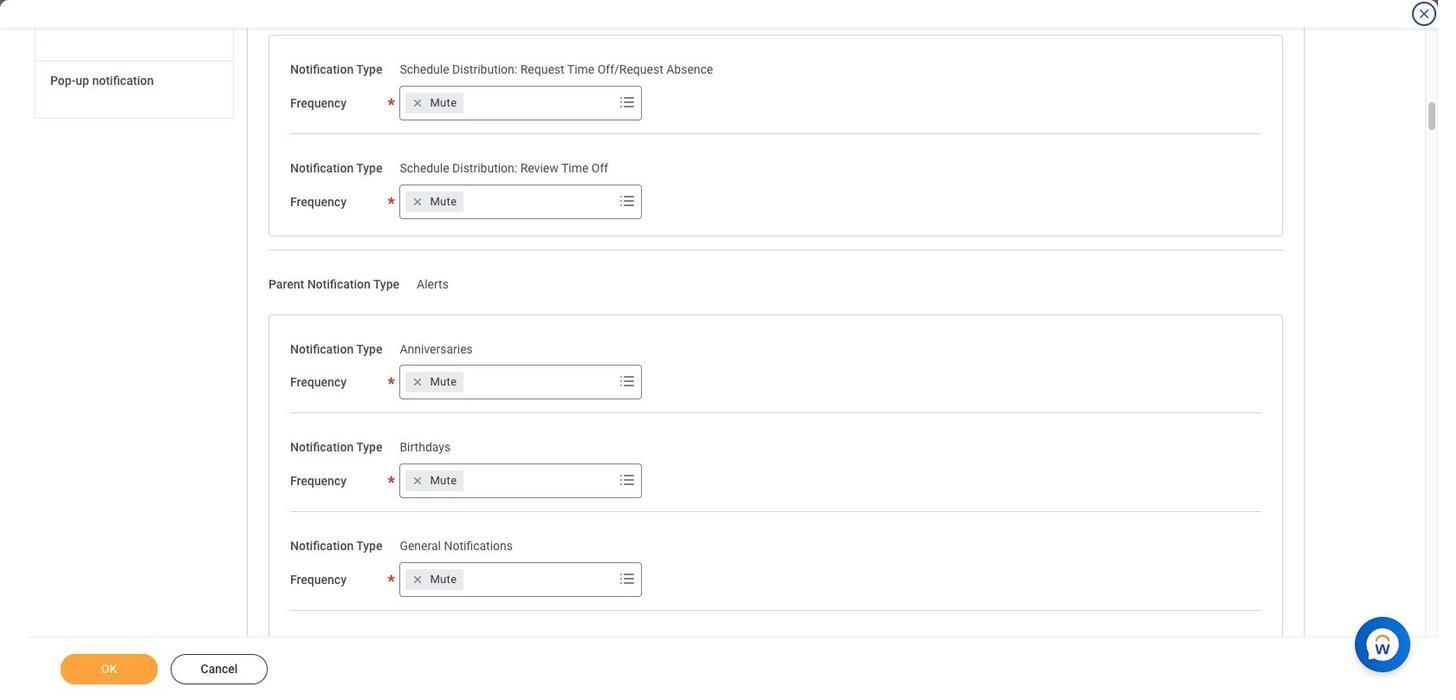 Task type: describe. For each thing, give the bounding box(es) containing it.
schedule distribution: request time off/request absence element
[[400, 59, 714, 76]]

x small image for mute, press delete to clear value. option for birthdays element
[[409, 472, 427, 490]]

prompts image
[[617, 371, 638, 392]]

close change preferences image
[[1418, 7, 1432, 21]]

prompts image for birthdays element
[[617, 470, 638, 491]]

mute, press delete to clear value. option for birthdays element
[[406, 471, 464, 491]]

mute element for x small icon associated with mute, press delete to clear value. option corresponding to the general notifications element
[[430, 572, 457, 587]]

mute element for x small icon related to mute, press delete to clear value. option for anniversaries element
[[430, 375, 457, 390]]

anniversaries element
[[400, 338, 473, 356]]

alerts element
[[417, 274, 449, 291]]

mute element for schedule distribution: review time off element mute, press delete to clear value. option's x small icon
[[430, 194, 457, 210]]

prompts image for schedule distribution: review time off element
[[617, 190, 638, 211]]



Task type: vqa. For each thing, say whether or not it's contained in the screenshot.
search icon
no



Task type: locate. For each thing, give the bounding box(es) containing it.
mute, press delete to clear value. option for the general notifications element
[[406, 569, 464, 590]]

4 mute element from the top
[[430, 473, 457, 489]]

general notifications element
[[400, 536, 513, 553]]

x small image for mute, press delete to clear value. option for anniversaries element
[[409, 374, 427, 391]]

x small image
[[409, 94, 427, 112], [409, 193, 427, 210], [409, 374, 427, 391], [409, 472, 427, 490], [409, 571, 427, 588]]

2 prompts image from the top
[[617, 190, 638, 211]]

5 x small image from the top
[[409, 571, 427, 588]]

mute, press delete to clear value. option for anniversaries element
[[406, 372, 464, 393]]

3 mute element from the top
[[430, 375, 457, 390]]

1 mute, press delete to clear value. option from the top
[[406, 93, 464, 114]]

4 mute, press delete to clear value. option from the top
[[406, 471, 464, 491]]

mute element
[[430, 95, 457, 111], [430, 194, 457, 210], [430, 375, 457, 390], [430, 473, 457, 489], [430, 572, 457, 587]]

3 mute, press delete to clear value. option from the top
[[406, 372, 464, 393]]

1 prompts image from the top
[[617, 92, 638, 113]]

mute, press delete to clear value. option
[[406, 93, 464, 114], [406, 191, 464, 212], [406, 372, 464, 393], [406, 471, 464, 491], [406, 569, 464, 590]]

list box
[[35, 0, 234, 118]]

mute, press delete to clear value. option for schedule distribution: review time off element
[[406, 191, 464, 212]]

x small image for mute, press delete to clear value. option associated with schedule distribution: request time off/request absence element
[[409, 94, 427, 112]]

3 x small image from the top
[[409, 374, 427, 391]]

5 mute, press delete to clear value. option from the top
[[406, 569, 464, 590]]

3 prompts image from the top
[[617, 470, 638, 491]]

mute, press delete to clear value. option for schedule distribution: request time off/request absence element
[[406, 93, 464, 114]]

1 mute element from the top
[[430, 95, 457, 111]]

2 mute element from the top
[[430, 194, 457, 210]]

time off element
[[400, 634, 447, 652]]

dialog
[[0, 0, 1439, 700]]

prompts image for schedule distribution: request time off/request absence element
[[617, 92, 638, 113]]

5 mute element from the top
[[430, 572, 457, 587]]

4 x small image from the top
[[409, 472, 427, 490]]

x small image for mute, press delete to clear value. option corresponding to the general notifications element
[[409, 571, 427, 588]]

birthdays element
[[400, 437, 451, 454]]

4 prompts image from the top
[[617, 568, 638, 589]]

workday assistant region
[[1356, 610, 1418, 673]]

2 mute, press delete to clear value. option from the top
[[406, 191, 464, 212]]

prompts image
[[617, 92, 638, 113], [617, 190, 638, 211], [617, 470, 638, 491], [617, 568, 638, 589]]

mute element for x small icon for mute, press delete to clear value. option associated with schedule distribution: request time off/request absence element
[[430, 95, 457, 111]]

x small image for schedule distribution: review time off element mute, press delete to clear value. option
[[409, 193, 427, 210]]

1 x small image from the top
[[409, 94, 427, 112]]

schedule distribution: review time off element
[[400, 158, 609, 175]]

prompts image for the general notifications element
[[617, 568, 638, 589]]

mute element for x small icon for mute, press delete to clear value. option for birthdays element
[[430, 473, 457, 489]]

2 x small image from the top
[[409, 193, 427, 210]]



